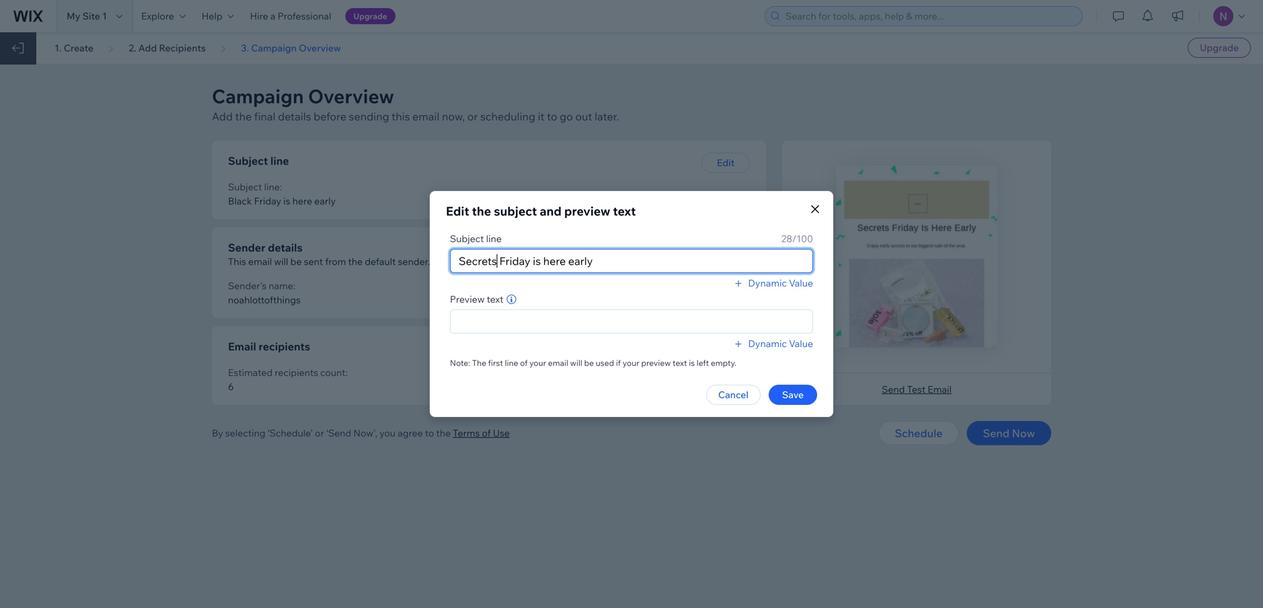 Task type: describe. For each thing, give the bounding box(es) containing it.
3. campaign overview link
[[241, 42, 341, 54]]

1 horizontal spatial text
[[613, 204, 636, 219]]

first
[[488, 358, 503, 368]]

2 dynamic value button from the top
[[732, 338, 813, 350]]

sent
[[304, 256, 323, 267]]

dynamic for 2nd dynamic value button from the top of the page
[[748, 338, 787, 349]]

campaign inside campaign overview add the final details before sending this email now, or scheduling it to go out later.
[[212, 84, 304, 108]]

is inside subject line: black friday is here early
[[283, 195, 290, 207]]

0 vertical spatial email
[[228, 340, 256, 353]]

final
[[254, 110, 276, 123]]

1 value from the top
[[789, 277, 813, 289]]

subject inside subject line: black friday is here early
[[228, 181, 262, 193]]

is inside text field
[[533, 254, 541, 268]]

secrets friday is here early
[[459, 254, 593, 268]]

2. add recipients
[[129, 42, 206, 54]]

my site 1
[[67, 10, 107, 22]]

'schedule'
[[268, 427, 313, 439]]

28
[[782, 233, 792, 245]]

3. campaign overview
[[241, 42, 341, 54]]

0 vertical spatial subject line
[[228, 154, 289, 168]]

estimated recipients count: 6
[[228, 367, 348, 393]]

and
[[540, 204, 562, 219]]

1 vertical spatial preview
[[641, 358, 671, 368]]

subject line: black friday is here early
[[228, 181, 336, 207]]

reply-
[[497, 280, 525, 292]]

1
[[102, 10, 107, 22]]

friday inside text field
[[500, 254, 531, 268]]

reply-to email: noahlottofthings@gmail.com
[[497, 280, 625, 306]]

details inside campaign overview add the final details before sending this email now, or scheduling it to go out later.
[[278, 110, 311, 123]]

line:
[[264, 181, 282, 193]]

save
[[782, 389, 804, 401]]

Secrets Friday is here early text field
[[450, 249, 813, 273]]

use
[[493, 427, 510, 439]]

sending
[[349, 110, 389, 123]]

0 vertical spatial upgrade
[[354, 11, 387, 21]]

1 vertical spatial upgrade
[[1200, 42, 1239, 53]]

professional
[[278, 10, 331, 22]]

28 /100
[[782, 233, 813, 245]]

go
[[560, 110, 573, 123]]

1 horizontal spatial will
[[570, 358, 583, 368]]

left
[[697, 358, 709, 368]]

black
[[228, 195, 252, 207]]

the inside campaign overview add the final details before sending this email now, or scheduling it to go out later.
[[235, 110, 252, 123]]

edit button for email recipients
[[702, 338, 750, 359]]

default
[[365, 256, 396, 267]]

friday inside subject line: black friday is here early
[[254, 195, 281, 207]]

noahlottofthings
[[228, 294, 301, 306]]

1. create link
[[55, 42, 94, 54]]

1 vertical spatial line
[[486, 233, 502, 245]]

1 dynamic value button from the top
[[732, 277, 813, 289]]

2 value from the top
[[789, 338, 813, 349]]

now,
[[442, 110, 465, 123]]

1. create
[[55, 42, 94, 54]]

sender's name: noahlottofthings
[[228, 280, 301, 306]]

recipients for estimated
[[275, 367, 318, 378]]

will inside sender details this email will be sent from the default sender.
[[274, 256, 288, 267]]

2 dynamic value from the top
[[748, 338, 813, 349]]

note: the first line of your email will be used if your preview text is left empty.
[[450, 358, 737, 368]]

estimated
[[228, 367, 273, 378]]

email inside sender details this email will be sent from the default sender.
[[248, 256, 272, 267]]

explore
[[141, 10, 174, 22]]

it
[[538, 110, 545, 123]]

add inside campaign overview add the final details before sending this email now, or scheduling it to go out later.
[[212, 110, 233, 123]]

send now
[[983, 427, 1035, 440]]

2 vertical spatial is
[[689, 358, 695, 368]]

empty.
[[711, 358, 737, 368]]

1 vertical spatial subject line
[[450, 233, 502, 245]]

note:
[[450, 358, 470, 368]]

here inside secrets friday is here early text field
[[543, 254, 566, 268]]

send now button
[[967, 421, 1052, 445]]

send test email
[[882, 383, 952, 395]]

later.
[[595, 110, 619, 123]]

secrets
[[459, 254, 497, 268]]

sender details this email will be sent from the default sender.
[[228, 241, 430, 267]]

terms of use link
[[453, 427, 510, 439]]

preview text
[[450, 293, 504, 305]]

scheduling
[[480, 110, 536, 123]]

early inside text field
[[568, 254, 593, 268]]

terms
[[453, 427, 480, 439]]

edit for subject line
[[717, 157, 735, 169]]

send for send now
[[983, 427, 1010, 440]]

the left terms
[[436, 427, 451, 439]]

count:
[[320, 367, 348, 378]]

cancel button
[[706, 385, 761, 405]]

0 vertical spatial campaign
[[251, 42, 297, 54]]

email recipients
[[228, 340, 310, 353]]

2 vertical spatial text
[[673, 358, 687, 368]]

now
[[1012, 427, 1035, 440]]

save button
[[769, 385, 817, 405]]

0 vertical spatial overview
[[299, 42, 341, 54]]

now',
[[353, 427, 377, 439]]

or inside campaign overview add the final details before sending this email now, or scheduling it to go out later.
[[467, 110, 478, 123]]

schedule button
[[879, 421, 959, 445]]

used
[[596, 358, 614, 368]]

2 horizontal spatial line
[[505, 358, 518, 368]]

manage
[[702, 244, 738, 255]]

2 vertical spatial email
[[548, 358, 569, 368]]

0 vertical spatial subject
[[228, 154, 268, 168]]

send test email button
[[882, 383, 952, 396]]

2 your from the left
[[623, 358, 640, 368]]

cancel
[[718, 389, 749, 401]]

6
[[228, 381, 234, 393]]

2.
[[129, 42, 136, 54]]

1 vertical spatial text
[[487, 293, 504, 305]]

selecting
[[225, 427, 266, 439]]

0 vertical spatial preview
[[564, 204, 611, 219]]

recipients for email
[[259, 340, 310, 353]]



Task type: vqa. For each thing, say whether or not it's contained in the screenshot.
sidebar element
no



Task type: locate. For each thing, give the bounding box(es) containing it.
recipients inside estimated recipients count: 6
[[275, 367, 318, 378]]

1 vertical spatial be
[[584, 358, 594, 368]]

0 horizontal spatial to
[[425, 427, 434, 439]]

early up reply-to email: noahlottofthings@gmail.com
[[568, 254, 593, 268]]

is up the email:
[[533, 254, 541, 268]]

0 horizontal spatial subject line
[[228, 154, 289, 168]]

1 vertical spatial of
[[482, 427, 491, 439]]

'send
[[326, 427, 351, 439]]

1 horizontal spatial email
[[413, 110, 440, 123]]

will
[[274, 256, 288, 267], [570, 358, 583, 368]]

1 vertical spatial early
[[568, 254, 593, 268]]

send left now
[[983, 427, 1010, 440]]

2 vertical spatial to
[[425, 427, 434, 439]]

by
[[212, 427, 223, 439]]

0 vertical spatial line
[[270, 154, 289, 168]]

0 horizontal spatial email
[[228, 340, 256, 353]]

edit button
[[702, 153, 750, 173], [702, 338, 750, 359]]

0 vertical spatial to
[[547, 110, 557, 123]]

1 horizontal spatial early
[[568, 254, 593, 268]]

overview inside campaign overview add the final details before sending this email now, or scheduling it to go out later.
[[308, 84, 394, 108]]

friday
[[254, 195, 281, 207], [500, 254, 531, 268]]

1 dynamic value from the top
[[748, 277, 813, 289]]

email:
[[536, 280, 562, 292]]

campaign right the 3.
[[251, 42, 297, 54]]

dynamic
[[748, 277, 787, 289], [748, 338, 787, 349]]

be left sent
[[290, 256, 302, 267]]

the right "from"
[[348, 256, 363, 267]]

overview up sending
[[308, 84, 394, 108]]

0 vertical spatial edit button
[[702, 153, 750, 173]]

before
[[314, 110, 347, 123]]

text down reply-
[[487, 293, 504, 305]]

sender
[[228, 241, 265, 254]]

dynamic value down 28
[[748, 277, 813, 289]]

1 horizontal spatial to
[[525, 280, 534, 292]]

the
[[235, 110, 252, 123], [472, 204, 491, 219], [348, 256, 363, 267], [436, 427, 451, 439]]

details right final
[[278, 110, 311, 123]]

0 vertical spatial add
[[138, 42, 157, 54]]

1 horizontal spatial your
[[623, 358, 640, 368]]

edit the subject and preview text
[[446, 204, 636, 219]]

email inside button
[[928, 383, 952, 395]]

here inside subject line: black friday is here early
[[293, 195, 312, 207]]

line right first
[[505, 358, 518, 368]]

campaign up final
[[212, 84, 304, 108]]

is right black
[[283, 195, 290, 207]]

0 horizontal spatial here
[[293, 195, 312, 207]]

0 horizontal spatial your
[[530, 358, 546, 368]]

dynamic up save
[[748, 338, 787, 349]]

text
[[613, 204, 636, 219], [487, 293, 504, 305], [673, 358, 687, 368]]

0 vertical spatial here
[[293, 195, 312, 207]]

or
[[467, 110, 478, 123], [315, 427, 324, 439]]

0 vertical spatial of
[[520, 358, 528, 368]]

1 horizontal spatial or
[[467, 110, 478, 123]]

recipients left 'count:'
[[275, 367, 318, 378]]

overview down professional at the left top of page
[[299, 42, 341, 54]]

recipients up estimated recipients count: 6 on the bottom
[[259, 340, 310, 353]]

0 vertical spatial send
[[882, 383, 905, 395]]

schedule
[[895, 427, 943, 440]]

details inside sender details this email will be sent from the default sender.
[[268, 241, 303, 254]]

0 horizontal spatial of
[[482, 427, 491, 439]]

1 horizontal spatial add
[[212, 110, 233, 123]]

preview right if at the bottom left of the page
[[641, 358, 671, 368]]

1 horizontal spatial upgrade
[[1200, 42, 1239, 53]]

0 horizontal spatial be
[[290, 256, 302, 267]]

1 vertical spatial edit button
[[702, 338, 750, 359]]

1 horizontal spatial email
[[928, 383, 952, 395]]

the left final
[[235, 110, 252, 123]]

email down the sender
[[248, 256, 272, 267]]

dynamic for 1st dynamic value button from the top of the page
[[748, 277, 787, 289]]

0 horizontal spatial preview
[[564, 204, 611, 219]]

2 horizontal spatial text
[[673, 358, 687, 368]]

0 horizontal spatial send
[[882, 383, 905, 395]]

1 vertical spatial upgrade button
[[1188, 38, 1251, 58]]

2 horizontal spatial email
[[548, 358, 569, 368]]

1 vertical spatial send
[[983, 427, 1010, 440]]

or right now,
[[467, 110, 478, 123]]

is
[[283, 195, 290, 207], [533, 254, 541, 268], [689, 358, 695, 368]]

subject line
[[228, 154, 289, 168], [450, 233, 502, 245]]

0 horizontal spatial line
[[270, 154, 289, 168]]

hire a professional link
[[242, 0, 339, 32]]

1 vertical spatial friday
[[500, 254, 531, 268]]

upgrade button
[[345, 8, 395, 24], [1188, 38, 1251, 58]]

0 vertical spatial upgrade button
[[345, 8, 395, 24]]

None text field
[[450, 309, 813, 334]]

is left left
[[689, 358, 695, 368]]

1 vertical spatial will
[[570, 358, 583, 368]]

0 vertical spatial early
[[314, 195, 336, 207]]

0 vertical spatial is
[[283, 195, 290, 207]]

dynamic value up save
[[748, 338, 813, 349]]

1 vertical spatial email
[[928, 383, 952, 395]]

preview
[[564, 204, 611, 219], [641, 358, 671, 368]]

line
[[270, 154, 289, 168], [486, 233, 502, 245], [505, 358, 518, 368]]

1 vertical spatial is
[[533, 254, 541, 268]]

1 horizontal spatial send
[[983, 427, 1010, 440]]

the
[[472, 358, 486, 368]]

will left used
[[570, 358, 583, 368]]

hire
[[250, 10, 268, 22]]

name:
[[269, 280, 296, 292]]

0 horizontal spatial upgrade button
[[345, 8, 395, 24]]

0 vertical spatial text
[[613, 204, 636, 219]]

0 vertical spatial email
[[413, 110, 440, 123]]

if
[[616, 358, 621, 368]]

by selecting 'schedule' or 'send now', you agree to the terms of use
[[212, 427, 510, 439]]

of
[[520, 358, 528, 368], [482, 427, 491, 439]]

1 vertical spatial edit
[[446, 204, 469, 219]]

2 vertical spatial line
[[505, 358, 518, 368]]

email right this on the left of page
[[413, 110, 440, 123]]

email
[[228, 340, 256, 353], [928, 383, 952, 395]]

1 vertical spatial campaign
[[212, 84, 304, 108]]

0 vertical spatial be
[[290, 256, 302, 267]]

1 vertical spatial or
[[315, 427, 324, 439]]

email left used
[[548, 358, 569, 368]]

friday up reply-
[[500, 254, 531, 268]]

here up the email:
[[543, 254, 566, 268]]

1 horizontal spatial line
[[486, 233, 502, 245]]

1 vertical spatial value
[[789, 338, 813, 349]]

out
[[576, 110, 592, 123]]

overview
[[299, 42, 341, 54], [308, 84, 394, 108]]

1 dynamic from the top
[[748, 277, 787, 289]]

sender.
[[398, 256, 430, 267]]

2 edit button from the top
[[702, 338, 750, 359]]

1 horizontal spatial is
[[533, 254, 541, 268]]

email
[[413, 110, 440, 123], [248, 256, 272, 267], [548, 358, 569, 368]]

1 vertical spatial dynamic value button
[[732, 338, 813, 350]]

subject up 'line:'
[[228, 154, 268, 168]]

or left 'send
[[315, 427, 324, 439]]

1 vertical spatial to
[[525, 280, 534, 292]]

send
[[882, 383, 905, 395], [983, 427, 1010, 440]]

0 horizontal spatial early
[[314, 195, 336, 207]]

1 edit button from the top
[[702, 153, 750, 173]]

text up secrets friday is here early text field
[[613, 204, 636, 219]]

0 vertical spatial dynamic value
[[748, 277, 813, 289]]

0 horizontal spatial email
[[248, 256, 272, 267]]

early inside subject line: black friday is here early
[[314, 195, 336, 207]]

to left the email:
[[525, 280, 534, 292]]

friday down 'line:'
[[254, 195, 281, 207]]

to right it
[[547, 110, 557, 123]]

your right if at the bottom left of the page
[[623, 358, 640, 368]]

0 vertical spatial or
[[467, 110, 478, 123]]

recipients
[[159, 42, 206, 54]]

subject up black
[[228, 181, 262, 193]]

1 horizontal spatial of
[[520, 358, 528, 368]]

subject line up secrets
[[450, 233, 502, 245]]

value up save
[[789, 338, 813, 349]]

edit for email recipients
[[717, 342, 735, 354]]

text left left
[[673, 358, 687, 368]]

0 vertical spatial details
[[278, 110, 311, 123]]

edit button for subject line
[[702, 153, 750, 173]]

add left final
[[212, 110, 233, 123]]

noahlottofthings@gmail.com
[[497, 294, 625, 306]]

recipients
[[259, 340, 310, 353], [275, 367, 318, 378]]

line up 'line:'
[[270, 154, 289, 168]]

help
[[202, 10, 223, 22]]

here up sender details this email will be sent from the default sender.
[[293, 195, 312, 207]]

0 horizontal spatial friday
[[254, 195, 281, 207]]

1 vertical spatial overview
[[308, 84, 394, 108]]

2 horizontal spatial to
[[547, 110, 557, 123]]

a
[[270, 10, 276, 22]]

your right first
[[530, 358, 546, 368]]

my
[[67, 10, 80, 22]]

1 vertical spatial recipients
[[275, 367, 318, 378]]

3.
[[241, 42, 249, 54]]

0 horizontal spatial is
[[283, 195, 290, 207]]

1 your from the left
[[530, 358, 546, 368]]

upgrade
[[354, 11, 387, 21], [1200, 42, 1239, 53]]

0 vertical spatial will
[[274, 256, 288, 267]]

value down "/100"
[[789, 277, 813, 289]]

to inside reply-to email: noahlottofthings@gmail.com
[[525, 280, 534, 292]]

early up sender details this email will be sent from the default sender.
[[314, 195, 336, 207]]

0 horizontal spatial upgrade
[[354, 11, 387, 21]]

hire a professional
[[250, 10, 331, 22]]

0 vertical spatial recipients
[[259, 340, 310, 353]]

dynamic down 28
[[748, 277, 787, 289]]

test
[[907, 383, 926, 395]]

1 vertical spatial here
[[543, 254, 566, 268]]

add right 2.
[[138, 42, 157, 54]]

you
[[380, 427, 396, 439]]

0 horizontal spatial will
[[274, 256, 288, 267]]

campaign overview add the final details before sending this email now, or scheduling it to go out later.
[[212, 84, 619, 123]]

be inside sender details this email will be sent from the default sender.
[[290, 256, 302, 267]]

to inside campaign overview add the final details before sending this email now, or scheduling it to go out later.
[[547, 110, 557, 123]]

0 vertical spatial value
[[789, 277, 813, 289]]

subject
[[228, 154, 268, 168], [228, 181, 262, 193], [450, 233, 484, 245]]

manage button
[[690, 240, 750, 260]]

email up estimated
[[228, 340, 256, 353]]

1 vertical spatial dynamic value
[[748, 338, 813, 349]]

of left use
[[482, 427, 491, 439]]

details up name:
[[268, 241, 303, 254]]

subject up secrets
[[450, 233, 484, 245]]

dynamic value button up empty.
[[732, 338, 813, 350]]

subject
[[494, 204, 537, 219]]

dynamic value button down 28
[[732, 277, 813, 289]]

help button
[[194, 0, 242, 32]]

agree
[[398, 427, 423, 439]]

sender's
[[228, 280, 267, 292]]

send left the test
[[882, 383, 905, 395]]

email inside campaign overview add the final details before sending this email now, or scheduling it to go out later.
[[413, 110, 440, 123]]

subject line up 'line:'
[[228, 154, 289, 168]]

to right agree
[[425, 427, 434, 439]]

1 horizontal spatial here
[[543, 254, 566, 268]]

the left subject
[[472, 204, 491, 219]]

this
[[392, 110, 410, 123]]

1 horizontal spatial upgrade button
[[1188, 38, 1251, 58]]

0 vertical spatial friday
[[254, 195, 281, 207]]

preview right 'and'
[[564, 204, 611, 219]]

details
[[278, 110, 311, 123], [268, 241, 303, 254]]

1 horizontal spatial be
[[584, 358, 594, 368]]

1 horizontal spatial preview
[[641, 358, 671, 368]]

be left used
[[584, 358, 594, 368]]

0 horizontal spatial add
[[138, 42, 157, 54]]

1 horizontal spatial subject line
[[450, 233, 502, 245]]

send for send test email
[[882, 383, 905, 395]]

line up secrets
[[486, 233, 502, 245]]

1 horizontal spatial friday
[[500, 254, 531, 268]]

of right first
[[520, 358, 528, 368]]

2 dynamic from the top
[[748, 338, 787, 349]]

the inside sender details this email will be sent from the default sender.
[[348, 256, 363, 267]]

/100
[[792, 233, 813, 245]]

value
[[789, 277, 813, 289], [789, 338, 813, 349]]

add
[[138, 42, 157, 54], [212, 110, 233, 123]]

2 vertical spatial subject
[[450, 233, 484, 245]]

0 vertical spatial dynamic
[[748, 277, 787, 289]]

will up name:
[[274, 256, 288, 267]]

Search for tools, apps, help & more... field
[[782, 7, 1078, 26]]

from
[[325, 256, 346, 267]]

0 horizontal spatial text
[[487, 293, 504, 305]]

create
[[64, 42, 94, 54]]

edit
[[717, 157, 735, 169], [446, 204, 469, 219], [717, 342, 735, 354]]

2 vertical spatial edit
[[717, 342, 735, 354]]

email right the test
[[928, 383, 952, 395]]

0 horizontal spatial or
[[315, 427, 324, 439]]

this
[[228, 256, 246, 267]]

0 vertical spatial edit
[[717, 157, 735, 169]]

site
[[83, 10, 100, 22]]

1.
[[55, 42, 62, 54]]

2. add recipients link
[[129, 42, 206, 54]]

1 vertical spatial email
[[248, 256, 272, 267]]

preview
[[450, 293, 485, 305]]



